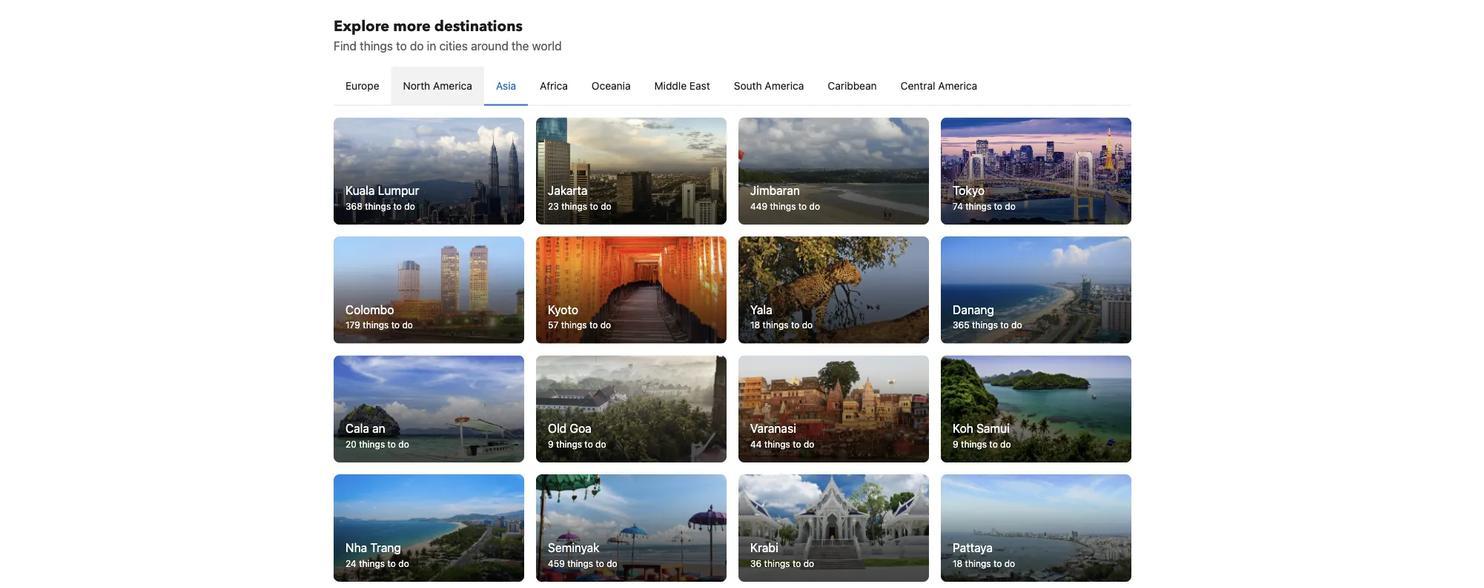 Task type: locate. For each thing, give the bounding box(es) containing it.
2 9 from the left
[[953, 439, 959, 450]]

things down koh
[[961, 439, 987, 450]]

things down colombo
[[363, 320, 389, 330]]

things down krabi
[[764, 558, 790, 569]]

seminyak 459 things to do
[[548, 541, 618, 569]]

things down pattaya
[[965, 558, 991, 569]]

explore more destinations find things to do in cities around the world
[[334, 16, 562, 52]]

tab list containing europe
[[334, 66, 1132, 106]]

seminyak
[[548, 541, 600, 555]]

0 horizontal spatial 18
[[751, 320, 760, 330]]

things inside old goa 9 things to do
[[556, 439, 582, 450]]

18 for pattaya
[[953, 558, 963, 569]]

1 horizontal spatial 18
[[953, 558, 963, 569]]

do inside kyoto 57 things to do
[[601, 320, 611, 330]]

krabi 36 things to do
[[751, 541, 814, 569]]

74
[[953, 201, 963, 211]]

things
[[360, 38, 393, 52], [365, 201, 391, 211], [562, 201, 588, 211], [770, 201, 796, 211], [966, 201, 992, 211], [363, 320, 389, 330], [561, 320, 587, 330], [763, 320, 789, 330], [972, 320, 998, 330], [359, 439, 385, 450], [556, 439, 582, 450], [765, 439, 790, 450], [961, 439, 987, 450], [359, 558, 385, 569], [568, 558, 593, 569], [764, 558, 790, 569], [965, 558, 991, 569]]

central america button
[[889, 66, 990, 105]]

do inside jakarta 23 things to do
[[601, 201, 612, 211]]

east
[[690, 79, 710, 91]]

things inside kyoto 57 things to do
[[561, 320, 587, 330]]

9 inside old goa 9 things to do
[[548, 439, 554, 450]]

368
[[346, 201, 363, 211]]

america right central
[[938, 79, 978, 91]]

europe button
[[334, 66, 391, 105]]

things down 'kyoto'
[[561, 320, 587, 330]]

things down danang on the bottom right of the page
[[972, 320, 998, 330]]

to inside jakarta 23 things to do
[[590, 201, 598, 211]]

africa
[[540, 79, 568, 91]]

destinations
[[435, 16, 523, 36]]

more
[[393, 16, 431, 36]]

yala
[[751, 303, 773, 317]]

to inside explore more destinations find things to do in cities around the world
[[396, 38, 407, 52]]

1 vertical spatial 18
[[953, 558, 963, 569]]

do inside the 'yala 18 things to do'
[[802, 320, 813, 330]]

varanasi
[[751, 422, 796, 436]]

central
[[901, 79, 936, 91]]

179
[[346, 320, 360, 330]]

1 horizontal spatial 9
[[953, 439, 959, 450]]

things down 'tokyo'
[[966, 201, 992, 211]]

do inside the koh samui 9 things to do
[[1001, 439, 1011, 450]]

america right the south
[[765, 79, 804, 91]]

an
[[372, 422, 385, 436]]

asia button
[[484, 66, 528, 105]]

tokyo 74 things to do
[[953, 183, 1016, 211]]

18 down yala
[[751, 320, 760, 330]]

do inside jimbaran 449 things to do
[[810, 201, 820, 211]]

kuala lumpur image
[[334, 117, 524, 225]]

caribbean
[[828, 79, 877, 91]]

things down yala
[[763, 320, 789, 330]]

things down the seminyak
[[568, 558, 593, 569]]

america
[[433, 79, 472, 91], [765, 79, 804, 91], [938, 79, 978, 91]]

koh samui image
[[941, 356, 1132, 463]]

things down jimbaran on the top
[[770, 201, 796, 211]]

jakarta
[[548, 183, 588, 198]]

in
[[427, 38, 436, 52]]

things inside jimbaran 449 things to do
[[770, 201, 796, 211]]

america for north america
[[433, 79, 472, 91]]

things inside explore more destinations find things to do in cities around the world
[[360, 38, 393, 52]]

pattaya 18 things to do
[[953, 541, 1015, 569]]

things down the kuala
[[365, 201, 391, 211]]

europe
[[346, 79, 379, 91]]

1 america from the left
[[433, 79, 472, 91]]

middle
[[655, 79, 687, 91]]

1 9 from the left
[[548, 439, 554, 450]]

asia
[[496, 79, 516, 91]]

0 horizontal spatial america
[[433, 79, 472, 91]]

to inside kuala lumpur 368 things to do
[[394, 201, 402, 211]]

36
[[751, 558, 762, 569]]

57
[[548, 320, 559, 330]]

18 inside pattaya 18 things to do
[[953, 558, 963, 569]]

tokyo image
[[941, 117, 1132, 225]]

tab list
[[334, 66, 1132, 106]]

things down explore
[[360, 38, 393, 52]]

0 horizontal spatial 9
[[548, 439, 554, 450]]

colombo image
[[334, 237, 524, 344]]

1 horizontal spatial america
[[765, 79, 804, 91]]

things inside varanasi 44 things to do
[[765, 439, 790, 450]]

9 inside the koh samui 9 things to do
[[953, 439, 959, 450]]

18
[[751, 320, 760, 330], [953, 558, 963, 569]]

18 down pattaya
[[953, 558, 963, 569]]

krabi
[[751, 541, 779, 555]]

to
[[396, 38, 407, 52], [394, 201, 402, 211], [590, 201, 598, 211], [799, 201, 807, 211], [994, 201, 1003, 211], [391, 320, 400, 330], [590, 320, 598, 330], [791, 320, 800, 330], [1001, 320, 1009, 330], [388, 439, 396, 450], [585, 439, 593, 450], [793, 439, 801, 450], [990, 439, 998, 450], [388, 558, 396, 569], [596, 558, 604, 569], [793, 558, 801, 569], [994, 558, 1002, 569]]

9
[[548, 439, 554, 450], [953, 439, 959, 450]]

samui
[[977, 422, 1010, 436]]

tokyo
[[953, 183, 985, 198]]

2 horizontal spatial america
[[938, 79, 978, 91]]

things down varanasi
[[765, 439, 790, 450]]

to inside jimbaran 449 things to do
[[799, 201, 807, 211]]

america right north
[[433, 79, 472, 91]]

explore
[[334, 16, 390, 36]]

18 inside the 'yala 18 things to do'
[[751, 320, 760, 330]]

do inside varanasi 44 things to do
[[804, 439, 815, 450]]

pattaya
[[953, 541, 993, 555]]

things inside jakarta 23 things to do
[[562, 201, 588, 211]]

9 down koh
[[953, 439, 959, 450]]

2 america from the left
[[765, 79, 804, 91]]

around
[[471, 38, 509, 52]]

do inside cala an 20 things to do
[[398, 439, 409, 450]]

do
[[410, 38, 424, 52], [404, 201, 415, 211], [601, 201, 612, 211], [810, 201, 820, 211], [1005, 201, 1016, 211], [402, 320, 413, 330], [601, 320, 611, 330], [802, 320, 813, 330], [1012, 320, 1022, 330], [398, 439, 409, 450], [596, 439, 606, 450], [804, 439, 815, 450], [1001, 439, 1011, 450], [398, 558, 409, 569], [607, 558, 618, 569], [804, 558, 814, 569], [1005, 558, 1015, 569]]

0 vertical spatial 18
[[751, 320, 760, 330]]

3 america from the left
[[938, 79, 978, 91]]

9 down old
[[548, 439, 554, 450]]

africa button
[[528, 66, 580, 105]]

things down the jakarta
[[562, 201, 588, 211]]

find
[[334, 38, 357, 52]]

nha trang 24 things to do
[[346, 541, 409, 569]]

to inside cala an 20 things to do
[[388, 439, 396, 450]]

lumpur
[[378, 183, 419, 198]]

cala an 20 things to do
[[346, 422, 409, 450]]

things down goa
[[556, 439, 582, 450]]

things down an
[[359, 439, 385, 450]]

danang image
[[941, 237, 1132, 344]]

things down 'trang'
[[359, 558, 385, 569]]

america for south america
[[765, 79, 804, 91]]



Task type: describe. For each thing, give the bounding box(es) containing it.
jimbaran 449 things to do
[[751, 183, 820, 211]]

north america button
[[391, 66, 484, 105]]

things inside kuala lumpur 368 things to do
[[365, 201, 391, 211]]

kyoto image
[[536, 237, 727, 344]]

do inside colombo 179 things to do
[[402, 320, 413, 330]]

20
[[346, 439, 357, 450]]

kyoto 57 things to do
[[548, 303, 611, 330]]

colombo 179 things to do
[[346, 303, 413, 330]]

to inside 'tokyo 74 things to do'
[[994, 201, 1003, 211]]

south america button
[[722, 66, 816, 105]]

pattaya image
[[941, 475, 1132, 582]]

oceania button
[[580, 66, 643, 105]]

cala
[[346, 422, 369, 436]]

old
[[548, 422, 567, 436]]

things inside pattaya 18 things to do
[[965, 558, 991, 569]]

things inside the 'yala 18 things to do'
[[763, 320, 789, 330]]

to inside danang 365 things to do
[[1001, 320, 1009, 330]]

18 for yala
[[751, 320, 760, 330]]

44
[[751, 439, 762, 450]]

to inside nha trang 24 things to do
[[388, 558, 396, 569]]

449
[[751, 201, 768, 211]]

things inside danang 365 things to do
[[972, 320, 998, 330]]

seminyak image
[[536, 475, 727, 582]]

9 for old goa
[[548, 439, 554, 450]]

goa
[[570, 422, 592, 436]]

south america
[[734, 79, 804, 91]]

do inside danang 365 things to do
[[1012, 320, 1022, 330]]

things inside the seminyak 459 things to do
[[568, 558, 593, 569]]

central america
[[901, 79, 978, 91]]

kuala lumpur 368 things to do
[[346, 183, 419, 211]]

to inside colombo 179 things to do
[[391, 320, 400, 330]]

colombo
[[346, 303, 394, 317]]

things inside colombo 179 things to do
[[363, 320, 389, 330]]

things inside nha trang 24 things to do
[[359, 558, 385, 569]]

trang
[[370, 541, 401, 555]]

america for central america
[[938, 79, 978, 91]]

to inside kyoto 57 things to do
[[590, 320, 598, 330]]

danang
[[953, 303, 994, 317]]

jimbaran
[[751, 183, 800, 198]]

nha
[[346, 541, 367, 555]]

9 for koh samui
[[953, 439, 959, 450]]

things inside cala an 20 things to do
[[359, 439, 385, 450]]

jimbaran image
[[739, 117, 929, 225]]

yala image
[[739, 237, 929, 344]]

krabi image
[[739, 475, 929, 582]]

365
[[953, 320, 970, 330]]

do inside krabi 36 things to do
[[804, 558, 814, 569]]

south
[[734, 79, 762, 91]]

24
[[346, 558, 357, 569]]

cities
[[439, 38, 468, 52]]

oceania
[[592, 79, 631, 91]]

north
[[403, 79, 430, 91]]

varanasi image
[[739, 356, 929, 463]]

to inside krabi 36 things to do
[[793, 558, 801, 569]]

to inside the koh samui 9 things to do
[[990, 439, 998, 450]]

kuala
[[346, 183, 375, 198]]

things inside krabi 36 things to do
[[764, 558, 790, 569]]

middle east button
[[643, 66, 722, 105]]

jakarta 23 things to do
[[548, 183, 612, 211]]

koh
[[953, 422, 974, 436]]

middle east
[[655, 79, 710, 91]]

varanasi 44 things to do
[[751, 422, 815, 450]]

459
[[548, 558, 565, 569]]

old goa image
[[536, 356, 727, 463]]

danang 365 things to do
[[953, 303, 1022, 330]]

do inside the seminyak 459 things to do
[[607, 558, 618, 569]]

do inside kuala lumpur 368 things to do
[[404, 201, 415, 211]]

do inside nha trang 24 things to do
[[398, 558, 409, 569]]

to inside pattaya 18 things to do
[[994, 558, 1002, 569]]

jakarta image
[[536, 117, 727, 225]]

kyoto
[[548, 303, 578, 317]]

cala an image
[[334, 356, 524, 463]]

do inside explore more destinations find things to do in cities around the world
[[410, 38, 424, 52]]

to inside the 'yala 18 things to do'
[[791, 320, 800, 330]]

to inside the seminyak 459 things to do
[[596, 558, 604, 569]]

things inside the koh samui 9 things to do
[[961, 439, 987, 450]]

nha trang image
[[334, 475, 524, 582]]

things inside 'tokyo 74 things to do'
[[966, 201, 992, 211]]

the
[[512, 38, 529, 52]]

23
[[548, 201, 559, 211]]

world
[[532, 38, 562, 52]]

do inside old goa 9 things to do
[[596, 439, 606, 450]]

to inside old goa 9 things to do
[[585, 439, 593, 450]]

yala 18 things to do
[[751, 303, 813, 330]]

old goa 9 things to do
[[548, 422, 606, 450]]

north america
[[403, 79, 472, 91]]

koh samui 9 things to do
[[953, 422, 1011, 450]]

to inside varanasi 44 things to do
[[793, 439, 801, 450]]

do inside 'tokyo 74 things to do'
[[1005, 201, 1016, 211]]

do inside pattaya 18 things to do
[[1005, 558, 1015, 569]]

caribbean button
[[816, 66, 889, 105]]



Task type: vqa. For each thing, say whether or not it's contained in the screenshot.


